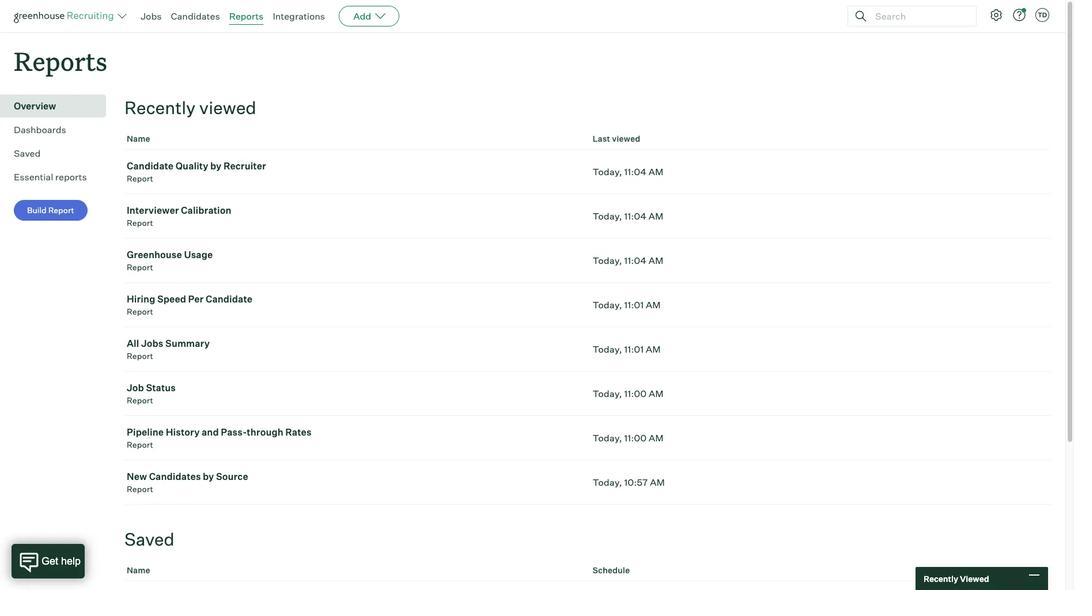 Task type: describe. For each thing, give the bounding box(es) containing it.
new candidates by source report
[[127, 471, 248, 494]]

add button
[[339, 6, 400, 27]]

am for new candidates by source
[[650, 477, 665, 488]]

report inside greenhouse usage report
[[127, 262, 153, 272]]

am for interviewer calibration
[[649, 211, 664, 222]]

all
[[127, 338, 139, 349]]

today, 11:01 am for all jobs summary
[[593, 344, 661, 355]]

interviewer
[[127, 205, 179, 216]]

viewed for recently viewed
[[199, 97, 256, 118]]

11:01 for hiring speed per candidate
[[624, 299, 644, 311]]

today, 11:01 am for hiring speed per candidate
[[593, 299, 661, 311]]

greenhouse
[[127, 249, 182, 261]]

reports link
[[229, 10, 264, 22]]

jobs link
[[141, 10, 162, 22]]

build report
[[27, 205, 74, 215]]

11:04 for interviewer calibration
[[624, 211, 647, 222]]

report inside hiring speed per candidate report
[[127, 307, 153, 317]]

am for all jobs summary
[[646, 344, 661, 355]]

today, for pipeline history and pass-through rates
[[593, 432, 622, 444]]

11:04 for greenhouse usage
[[624, 255, 647, 266]]

1 horizontal spatial saved
[[125, 529, 175, 550]]

last
[[593, 134, 610, 144]]

greenhouse recruiting image
[[14, 9, 118, 23]]

am for job status
[[649, 388, 664, 400]]

today, 11:04 am for greenhouse usage
[[593, 255, 664, 266]]

add
[[353, 10, 371, 22]]

recently viewed
[[125, 97, 256, 118]]

by for quality
[[210, 160, 222, 172]]

report inside new candidates by source report
[[127, 484, 153, 494]]

candidate inside candidate quality by recruiter report
[[127, 160, 174, 172]]

report inside button
[[48, 205, 74, 215]]

Search text field
[[873, 8, 966, 24]]

speed
[[157, 294, 186, 305]]

schedule
[[593, 566, 630, 575]]

today, for interviewer calibration
[[593, 211, 622, 222]]

0 horizontal spatial saved
[[14, 148, 41, 159]]

source
[[216, 471, 248, 483]]

recently viewed
[[924, 574, 990, 584]]

interviewer calibration report
[[127, 205, 232, 228]]

overview
[[14, 100, 56, 112]]

dashboards link
[[14, 123, 101, 137]]

0 vertical spatial reports
[[229, 10, 264, 22]]

build report button
[[14, 200, 87, 221]]

all jobs summary report
[[127, 338, 210, 361]]

am for greenhouse usage
[[649, 255, 664, 266]]

today, for candidate quality by recruiter
[[593, 166, 622, 178]]

report inside interviewer calibration report
[[127, 218, 153, 228]]

recently for recently viewed
[[125, 97, 196, 118]]

today, for greenhouse usage
[[593, 255, 622, 266]]

pipeline
[[127, 427, 164, 438]]

hiring
[[127, 294, 155, 305]]

today, for job status
[[593, 388, 622, 400]]

11:00 for job status
[[624, 388, 647, 400]]

reports
[[55, 171, 87, 183]]

1 jobs from the top
[[141, 10, 162, 22]]

name for recently viewed
[[127, 134, 150, 144]]

1 vertical spatial reports
[[14, 44, 107, 78]]

viewed for last viewed
[[612, 134, 641, 144]]

build
[[27, 205, 46, 215]]

am for pipeline history and pass-through rates
[[649, 432, 664, 444]]

usage
[[184, 249, 213, 261]]

calibration
[[181, 205, 232, 216]]

configure image
[[990, 8, 1004, 22]]

report inside candidate quality by recruiter report
[[127, 174, 153, 183]]

integrations link
[[273, 10, 325, 22]]

hiring speed per candidate report
[[127, 294, 253, 317]]

last viewed
[[593, 134, 641, 144]]

today, for hiring speed per candidate
[[593, 299, 622, 311]]



Task type: locate. For each thing, give the bounding box(es) containing it.
recently
[[125, 97, 196, 118], [924, 574, 959, 584]]

6 today, from the top
[[593, 388, 622, 400]]

today, 11:00 am for job status
[[593, 388, 664, 400]]

greenhouse usage report
[[127, 249, 213, 272]]

1 vertical spatial 11:00
[[624, 432, 647, 444]]

today, 11:01 am
[[593, 299, 661, 311], [593, 344, 661, 355]]

11:00 for pipeline history and pass-through rates
[[624, 432, 647, 444]]

overview link
[[14, 99, 101, 113]]

3 today, 11:04 am from the top
[[593, 255, 664, 266]]

0 vertical spatial viewed
[[199, 97, 256, 118]]

integrations
[[273, 10, 325, 22]]

0 vertical spatial today, 11:01 am
[[593, 299, 661, 311]]

by left source at left
[[203, 471, 214, 483]]

td button
[[1034, 6, 1052, 24]]

summary
[[165, 338, 210, 349]]

1 vertical spatial 11:04
[[624, 211, 647, 222]]

1 11:01 from the top
[[624, 299, 644, 311]]

3 11:04 from the top
[[624, 255, 647, 266]]

2 today, 11:04 am from the top
[[593, 211, 664, 222]]

candidates right jobs link
[[171, 10, 220, 22]]

10:57
[[624, 477, 648, 488]]

0 horizontal spatial reports
[[14, 44, 107, 78]]

0 horizontal spatial viewed
[[199, 97, 256, 118]]

5 today, from the top
[[593, 344, 622, 355]]

0 vertical spatial recently
[[125, 97, 196, 118]]

am for candidate quality by recruiter
[[649, 166, 664, 178]]

status
[[146, 382, 176, 394]]

report down new
[[127, 484, 153, 494]]

today, 11:04 am for interviewer calibration
[[593, 211, 664, 222]]

new
[[127, 471, 147, 483]]

name for saved
[[127, 566, 150, 575]]

8 today, from the top
[[593, 477, 622, 488]]

jobs left candidates link
[[141, 10, 162, 22]]

report down hiring at the left of page
[[127, 307, 153, 317]]

1 vertical spatial viewed
[[612, 134, 641, 144]]

0 vertical spatial candidate
[[127, 160, 174, 172]]

1 vertical spatial today, 11:01 am
[[593, 344, 661, 355]]

1 11:00 from the top
[[624, 388, 647, 400]]

2 today, from the top
[[593, 211, 622, 222]]

essential
[[14, 171, 53, 183]]

1 vertical spatial 11:01
[[624, 344, 644, 355]]

through
[[247, 427, 284, 438]]

report down job on the bottom of page
[[127, 396, 153, 405]]

1 11:04 from the top
[[624, 166, 647, 178]]

report down greenhouse
[[127, 262, 153, 272]]

1 today, 11:00 am from the top
[[593, 388, 664, 400]]

1 today, from the top
[[593, 166, 622, 178]]

pass-
[[221, 427, 247, 438]]

1 vertical spatial today, 11:00 am
[[593, 432, 664, 444]]

candidates right new
[[149, 471, 201, 483]]

report down pipeline at the bottom left
[[127, 440, 153, 450]]

today, 11:00 am for pipeline history and pass-through rates
[[593, 432, 664, 444]]

dashboards
[[14, 124, 66, 136]]

candidate inside hiring speed per candidate report
[[206, 294, 253, 305]]

0 vertical spatial jobs
[[141, 10, 162, 22]]

today, 11:00 am
[[593, 388, 664, 400], [593, 432, 664, 444]]

saved link
[[14, 147, 101, 160]]

4 today, from the top
[[593, 299, 622, 311]]

2 jobs from the top
[[141, 338, 163, 349]]

jobs inside all jobs summary report
[[141, 338, 163, 349]]

0 vertical spatial 11:00
[[624, 388, 647, 400]]

1 horizontal spatial recently
[[924, 574, 959, 584]]

1 vertical spatial recently
[[924, 574, 959, 584]]

td
[[1038, 11, 1047, 19]]

11:04
[[624, 166, 647, 178], [624, 211, 647, 222], [624, 255, 647, 266]]

viewed
[[199, 97, 256, 118], [612, 134, 641, 144]]

report inside pipeline history and pass-through rates report
[[127, 440, 153, 450]]

candidate left quality
[[127, 160, 174, 172]]

1 today, 11:01 am from the top
[[593, 299, 661, 311]]

0 vertical spatial today, 11:04 am
[[593, 166, 664, 178]]

11:01 for all jobs summary
[[624, 344, 644, 355]]

2 vertical spatial 11:04
[[624, 255, 647, 266]]

1 vertical spatial name
[[127, 566, 150, 575]]

report
[[127, 174, 153, 183], [48, 205, 74, 215], [127, 218, 153, 228], [127, 262, 153, 272], [127, 307, 153, 317], [127, 351, 153, 361], [127, 396, 153, 405], [127, 440, 153, 450], [127, 484, 153, 494]]

report inside all jobs summary report
[[127, 351, 153, 361]]

candidate right per
[[206, 294, 253, 305]]

candidate quality by recruiter report
[[127, 160, 266, 183]]

essential reports
[[14, 171, 87, 183]]

candidates inside new candidates by source report
[[149, 471, 201, 483]]

am
[[649, 166, 664, 178], [649, 211, 664, 222], [649, 255, 664, 266], [646, 299, 661, 311], [646, 344, 661, 355], [649, 388, 664, 400], [649, 432, 664, 444], [650, 477, 665, 488]]

report down interviewer
[[127, 218, 153, 228]]

2 11:04 from the top
[[624, 211, 647, 222]]

today, 11:04 am for candidate quality by recruiter
[[593, 166, 664, 178]]

report right build
[[48, 205, 74, 215]]

1 vertical spatial saved
[[125, 529, 175, 550]]

job status report
[[127, 382, 176, 405]]

report up interviewer
[[127, 174, 153, 183]]

jobs right all
[[141, 338, 163, 349]]

am for hiring speed per candidate
[[646, 299, 661, 311]]

candidates
[[171, 10, 220, 22], [149, 471, 201, 483]]

2 today, 11:01 am from the top
[[593, 344, 661, 355]]

1 vertical spatial today, 11:04 am
[[593, 211, 664, 222]]

job
[[127, 382, 144, 394]]

reports
[[229, 10, 264, 22], [14, 44, 107, 78]]

candidate
[[127, 160, 174, 172], [206, 294, 253, 305]]

rates
[[286, 427, 312, 438]]

1 vertical spatial candidates
[[149, 471, 201, 483]]

0 horizontal spatial recently
[[125, 97, 196, 118]]

today, 10:57 am
[[593, 477, 665, 488]]

1 vertical spatial candidate
[[206, 294, 253, 305]]

essential reports link
[[14, 170, 101, 184]]

quality
[[176, 160, 208, 172]]

1 vertical spatial by
[[203, 471, 214, 483]]

by for candidates
[[203, 471, 214, 483]]

today, for new candidates by source
[[593, 477, 622, 488]]

0 vertical spatial saved
[[14, 148, 41, 159]]

per
[[188, 294, 204, 305]]

viewed
[[960, 574, 990, 584]]

report inside job status report
[[127, 396, 153, 405]]

0 vertical spatial by
[[210, 160, 222, 172]]

td button
[[1036, 8, 1050, 22]]

by inside new candidates by source report
[[203, 471, 214, 483]]

1 name from the top
[[127, 134, 150, 144]]

reports right candidates link
[[229, 10, 264, 22]]

1 horizontal spatial candidate
[[206, 294, 253, 305]]

11:00
[[624, 388, 647, 400], [624, 432, 647, 444]]

2 11:00 from the top
[[624, 432, 647, 444]]

11:04 for candidate quality by recruiter
[[624, 166, 647, 178]]

history
[[166, 427, 200, 438]]

2 name from the top
[[127, 566, 150, 575]]

3 today, from the top
[[593, 255, 622, 266]]

report down all
[[127, 351, 153, 361]]

recruiter
[[224, 160, 266, 172]]

and
[[202, 427, 219, 438]]

11:01
[[624, 299, 644, 311], [624, 344, 644, 355]]

by right quality
[[210, 160, 222, 172]]

pipeline history and pass-through rates report
[[127, 427, 312, 450]]

7 today, from the top
[[593, 432, 622, 444]]

0 vertical spatial today, 11:00 am
[[593, 388, 664, 400]]

1 horizontal spatial reports
[[229, 10, 264, 22]]

by
[[210, 160, 222, 172], [203, 471, 214, 483]]

0 horizontal spatial candidate
[[127, 160, 174, 172]]

today, 11:04 am
[[593, 166, 664, 178], [593, 211, 664, 222], [593, 255, 664, 266]]

reports down greenhouse recruiting image
[[14, 44, 107, 78]]

candidates link
[[171, 10, 220, 22]]

recently for recently viewed
[[924, 574, 959, 584]]

0 vertical spatial 11:01
[[624, 299, 644, 311]]

2 today, 11:00 am from the top
[[593, 432, 664, 444]]

0 vertical spatial 11:04
[[624, 166, 647, 178]]

1 horizontal spatial viewed
[[612, 134, 641, 144]]

2 vertical spatial today, 11:04 am
[[593, 255, 664, 266]]

today,
[[593, 166, 622, 178], [593, 211, 622, 222], [593, 255, 622, 266], [593, 299, 622, 311], [593, 344, 622, 355], [593, 388, 622, 400], [593, 432, 622, 444], [593, 477, 622, 488]]

0 vertical spatial name
[[127, 134, 150, 144]]

jobs
[[141, 10, 162, 22], [141, 338, 163, 349]]

1 vertical spatial jobs
[[141, 338, 163, 349]]

2 11:01 from the top
[[624, 344, 644, 355]]

saved
[[14, 148, 41, 159], [125, 529, 175, 550]]

0 vertical spatial candidates
[[171, 10, 220, 22]]

by inside candidate quality by recruiter report
[[210, 160, 222, 172]]

1 today, 11:04 am from the top
[[593, 166, 664, 178]]

name
[[127, 134, 150, 144], [127, 566, 150, 575]]

today, for all jobs summary
[[593, 344, 622, 355]]



Task type: vqa. For each thing, say whether or not it's contained in the screenshot.
Configure icon
yes



